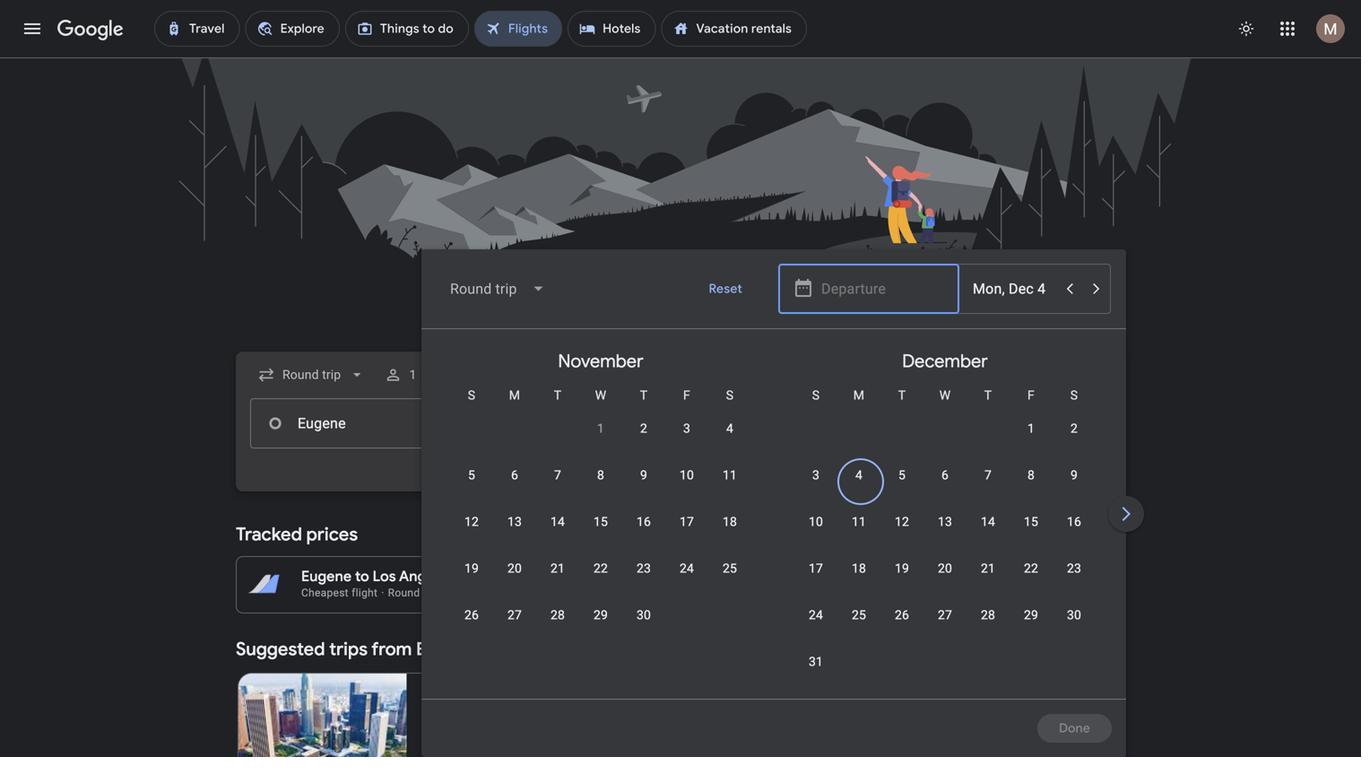 Task type: locate. For each thing, give the bounding box(es) containing it.
28 down the know
[[981, 608, 996, 623]]

1 1 button from the left
[[580, 420, 623, 463]]

24 right thu, nov 23 element
[[680, 561, 694, 576]]

8 inside december row group
[[1028, 468, 1035, 483]]

you
[[869, 564, 887, 577], [939, 579, 957, 591]]

m for november
[[509, 388, 521, 403]]

0 vertical spatial departure text field
[[822, 265, 946, 313]]

14 button inside november row group
[[536, 513, 580, 556]]

26 down daily
[[895, 608, 910, 623]]

13 for mon, nov 13 element at the left bottom
[[508, 515, 522, 529]]

tue, nov 21 element
[[551, 560, 565, 578]]

grid containing november
[[429, 336, 1362, 710]]

fri, dec 1 element
[[1028, 420, 1035, 438]]

Flight search field
[[222, 249, 1362, 757]]

1 horizontal spatial 26
[[895, 608, 910, 623]]

sun, nov 19 element
[[465, 560, 479, 578]]

2 15 from the left
[[1024, 515, 1039, 529]]

15 for fri, dec 15 element
[[1024, 515, 1039, 529]]

2 right fri, dec 1 element
[[1071, 421, 1078, 436]]

1 13 from the left
[[508, 515, 522, 529]]

1 vertical spatial 4 button
[[838, 467, 881, 510]]

23 left fri, nov 24 element
[[637, 561, 651, 576]]

sat, nov 18 element
[[723, 513, 738, 531]]

1 26 button from the left
[[450, 606, 493, 650]]

1 8 from the left
[[597, 468, 605, 483]]

4 button
[[709, 420, 752, 463], [838, 467, 881, 510]]

2 26 from the left
[[895, 608, 910, 623]]

12 left mon, nov 13 element at the left bottom
[[465, 515, 479, 529]]

1 19 button from the left
[[450, 560, 493, 603]]

7 inside los angeles nov 30 – dec 7
[[501, 707, 508, 722]]

30 inside november row group
[[637, 608, 651, 623]]

1 14 from the left
[[551, 515, 565, 529]]

f inside december row group
[[1028, 388, 1035, 403]]

25 button right fri, nov 24 element
[[709, 560, 752, 603]]

19 inside november row group
[[465, 561, 479, 576]]

4 s from the left
[[1071, 388, 1079, 403]]

30
[[637, 608, 651, 623], [1068, 608, 1082, 623]]

17 for the fri, nov 17 element on the bottom
[[680, 515, 694, 529]]

1 15 button from the left
[[580, 513, 623, 556]]

9 right fri, dec 8 element
[[1071, 468, 1078, 483]]

2 horizontal spatial 7
[[985, 468, 992, 483]]

4 button up mon, dec 11 element
[[838, 467, 881, 510]]

to
[[355, 567, 369, 586]]

6 button up mon, nov 13 element at the left bottom
[[493, 467, 536, 510]]

0 vertical spatial flights
[[608, 255, 754, 319]]

1 horizontal spatial 21 button
[[967, 560, 1010, 603]]

1 horizontal spatial eugene
[[416, 638, 479, 661]]

2 19 from the left
[[895, 561, 910, 576]]

5 inside november row group
[[468, 468, 476, 483]]

1 horizontal spatial 2
[[1071, 421, 1078, 436]]

wed, dec 20 element
[[938, 560, 953, 578]]

1 f from the left
[[684, 388, 691, 403]]

2
[[641, 421, 648, 436], [1071, 421, 1078, 436]]

0 horizontal spatial 20
[[508, 561, 522, 576]]

0 horizontal spatial 29
[[594, 608, 608, 623]]

20 inside december row group
[[938, 561, 953, 576]]

21 button up tue, nov 28 element
[[536, 560, 580, 603]]

2 button for november
[[623, 420, 666, 463]]

fri, nov 3 element
[[684, 420, 691, 438]]

9 inside november row group
[[641, 468, 648, 483]]

27 down google flights can help you track prices for selected flights and destinations. we'll check daily and let you know about significant price changes.
[[938, 608, 953, 623]]

9 inside december row group
[[1071, 468, 1078, 483]]

2 7 button from the left
[[967, 467, 1010, 510]]

None field
[[436, 267, 560, 310], [250, 359, 373, 391], [436, 267, 560, 310], [250, 359, 373, 391]]

30 for the sat, dec 30 element
[[1068, 608, 1082, 623]]

11 button up sat, nov 18 'element'
[[709, 467, 752, 510]]

significant
[[1022, 579, 1075, 591]]

2 left fri, nov 3 element
[[641, 421, 648, 436]]

2 27 from the left
[[938, 608, 953, 623]]

los inside los angeles nov 30 – dec 7
[[421, 688, 445, 706]]

0 horizontal spatial m
[[509, 388, 521, 403]]

0 horizontal spatial 28
[[551, 608, 565, 623]]

2 w from the left
[[940, 388, 951, 403]]

1 vertical spatial 18
[[852, 561, 867, 576]]

know
[[960, 579, 987, 591]]

24
[[680, 561, 694, 576], [809, 608, 824, 623]]

18 inside december row group
[[852, 561, 867, 576]]

1 12 button from the left
[[450, 513, 493, 556]]

29 inside december row group
[[1024, 608, 1039, 623]]

17 right thu, nov 16 element
[[680, 515, 694, 529]]

10 left mon, dec 11 element
[[809, 515, 824, 529]]

1 2 button from the left
[[623, 420, 666, 463]]

1 horizontal spatial 24 button
[[795, 606, 838, 650]]

sat, nov 25 element
[[723, 560, 738, 578]]

23 button up the sat, dec 30 element
[[1053, 560, 1096, 603]]

Return text field
[[973, 265, 1056, 313], [973, 399, 1096, 448]]

29 button right tue, nov 28 element
[[580, 606, 623, 650]]

6
[[511, 468, 519, 483], [942, 468, 949, 483]]

1 horizontal spatial 5
[[899, 468, 906, 483]]

0 horizontal spatial prices
[[306, 523, 358, 546]]

angeles up 30 – dec
[[448, 688, 502, 706]]

7 button up 'thu, dec 14' element
[[967, 467, 1010, 510]]

1 20 from the left
[[508, 561, 522, 576]]

2 13 button from the left
[[924, 513, 967, 556]]

22 inside december row group
[[1024, 561, 1039, 576]]

eugene
[[301, 567, 352, 586], [416, 638, 479, 661]]

31 button
[[795, 653, 838, 696]]

0 horizontal spatial you
[[869, 564, 887, 577]]

reset
[[709, 281, 743, 297]]

mon, dec 11 element
[[852, 513, 867, 531]]

20
[[508, 561, 522, 576], [938, 561, 953, 576]]

20 for wed, dec 20 element
[[938, 561, 953, 576]]

0 horizontal spatial w
[[595, 388, 607, 403]]

and up significant
[[1050, 564, 1068, 577]]

2 21 button from the left
[[967, 560, 1010, 603]]

prices
[[306, 523, 358, 546], [918, 564, 949, 577]]

1 6 from the left
[[511, 468, 519, 483]]

1 2 from the left
[[641, 421, 648, 436]]

1 vertical spatial and
[[902, 579, 921, 591]]

0 horizontal spatial 19
[[465, 561, 479, 576]]

0 horizontal spatial 14 button
[[536, 513, 580, 556]]

1 horizontal spatial 28
[[981, 608, 996, 623]]

1 16 from the left
[[637, 515, 651, 529]]

2 for december
[[1071, 421, 1078, 436]]

2 2 from the left
[[1071, 421, 1078, 436]]

15 left sat, dec 16 element
[[1024, 515, 1039, 529]]

15 inside november row group
[[594, 515, 608, 529]]

7 button
[[536, 467, 580, 510], [967, 467, 1010, 510]]

1 horizontal spatial 16 button
[[1053, 513, 1096, 556]]

29 button right thu, dec 28 element
[[1010, 606, 1053, 650]]

17 inside november row group
[[680, 515, 694, 529]]

eugene down "sun, nov 26" element
[[416, 638, 479, 661]]

7 button up tue, nov 14 element
[[536, 467, 580, 510]]

mon, nov 6 element
[[511, 467, 519, 484]]

8 inside november row group
[[597, 468, 605, 483]]

0 horizontal spatial 15 button
[[580, 513, 623, 556]]

s
[[468, 388, 476, 403], [726, 388, 734, 403], [813, 388, 820, 403], [1071, 388, 1079, 403]]

9 left fri, nov 10 element
[[641, 468, 648, 483]]

14 inside november row group
[[551, 515, 565, 529]]

5 inside december row group
[[899, 468, 906, 483]]

and
[[1050, 564, 1068, 577], [902, 579, 921, 591]]

22 inside november row group
[[594, 561, 608, 576]]

1 button up fri, dec 8 element
[[1010, 420, 1053, 463]]

view all
[[1059, 527, 1104, 543]]

29 for fri, dec 29 element
[[1024, 608, 1039, 623]]

1 26 from the left
[[465, 608, 479, 623]]

angeles
[[399, 567, 454, 586], [448, 688, 502, 706]]

2 inside december row group
[[1071, 421, 1078, 436]]

17 button
[[666, 513, 709, 556], [795, 560, 838, 603]]

2 5 button from the left
[[881, 467, 924, 510]]

0 horizontal spatial 25
[[723, 561, 738, 576]]

11 for sat, nov 11 element
[[723, 468, 738, 483]]

8 right tue, nov 7 element
[[597, 468, 605, 483]]

25 inside november row group
[[723, 561, 738, 576]]

9 for sat, dec 9 element
[[1071, 468, 1078, 483]]

f up fri, nov 3 element
[[684, 388, 691, 403]]

1 horizontal spatial 11
[[852, 515, 867, 529]]

30 for thu, nov 30 element
[[637, 608, 651, 623]]

m
[[509, 388, 521, 403], [854, 388, 865, 403]]

18 button
[[709, 513, 752, 556], [838, 560, 881, 603]]

change appearance image
[[1225, 7, 1269, 50]]

26 inside november row group
[[465, 608, 479, 623]]

11 button
[[709, 467, 752, 510], [838, 513, 881, 556]]

6 inside november row group
[[511, 468, 519, 483]]

18 for sat, nov 18 'element'
[[723, 515, 738, 529]]

sat, dec 9 element
[[1071, 467, 1078, 484]]

27
[[508, 608, 522, 623], [938, 608, 953, 623]]

1 horizontal spatial los
[[421, 688, 445, 706]]

16 button up thu, nov 23 element
[[623, 513, 666, 556]]

1 horizontal spatial 18
[[852, 561, 867, 576]]

tue, nov 14 element
[[551, 513, 565, 531]]

cheapest flight
[[301, 587, 378, 599]]

9
[[641, 468, 648, 483], [1071, 468, 1078, 483]]

13 button up mon, nov 20 element on the bottom left
[[493, 513, 536, 556]]

11 inside december row group
[[852, 515, 867, 529]]

1 m from the left
[[509, 388, 521, 403]]

8 button
[[580, 467, 623, 510], [1010, 467, 1053, 510]]

27 for mon, nov 27 "element" on the left of the page
[[508, 608, 522, 623]]

1 horizontal spatial 21
[[981, 561, 996, 576]]

sun, nov 26 element
[[465, 606, 479, 624]]

w inside december row group
[[940, 388, 951, 403]]

f up fri, dec 1 element
[[1028, 388, 1035, 403]]

21 for tue, nov 21 element
[[551, 561, 565, 576]]

0 horizontal spatial 10
[[680, 468, 694, 483]]

23 button inside november row group
[[623, 560, 666, 603]]

1 horizontal spatial 19 button
[[881, 560, 924, 603]]

2 22 from the left
[[1024, 561, 1039, 576]]

eugene inside tracked prices region
[[301, 567, 352, 586]]

0 horizontal spatial 5
[[468, 468, 476, 483]]

10 button up the fri, nov 17 element on the bottom
[[666, 467, 709, 510]]

1 horizontal spatial 20 button
[[924, 560, 967, 603]]

18 for mon, dec 18 element
[[852, 561, 867, 576]]

allegiant image
[[421, 726, 436, 740]]

2 1 button from the left
[[1010, 420, 1053, 463]]

7 inside november row group
[[554, 468, 562, 483]]

row containing 26
[[450, 598, 666, 650]]

1 vertical spatial 4
[[856, 468, 863, 483]]

8 right thu, dec 7 element
[[1028, 468, 1035, 483]]

flight
[[352, 587, 378, 599]]

0 horizontal spatial 3
[[684, 421, 691, 436]]

1 28 from the left
[[551, 608, 565, 623]]

1 vertical spatial prices
[[918, 564, 949, 577]]

26 button right mon, dec 25 element
[[881, 606, 924, 650]]

1 29 from the left
[[594, 608, 608, 623]]

2 horizontal spatial 1
[[1028, 421, 1035, 436]]

1 29 button from the left
[[580, 606, 623, 650]]

8 button up wed, nov 15 element
[[580, 467, 623, 510]]

1 15 from the left
[[594, 515, 608, 529]]

23 inside december row group
[[1068, 561, 1082, 576]]

156 US dollars text field
[[628, 567, 659, 586]]

28 inside december row group
[[981, 608, 996, 623]]

1 vertical spatial 17
[[809, 561, 824, 576]]

w inside november row group
[[595, 388, 607, 403]]

15 button up fri, dec 22 element
[[1010, 513, 1053, 556]]

november
[[558, 350, 644, 373]]

fri, dec 8 element
[[1028, 467, 1035, 484]]

s up sun, dec 3 element at bottom right
[[813, 388, 820, 403]]

21
[[551, 561, 565, 576], [981, 561, 996, 576]]

9 button up sat, dec 16 element
[[1053, 467, 1096, 510]]

11 for mon, dec 11 element
[[852, 515, 867, 529]]

22 left 156 us dollars text field
[[594, 561, 608, 576]]

15
[[594, 515, 608, 529], [1024, 515, 1039, 529]]

1 horizontal spatial 23 button
[[1053, 560, 1096, 603]]

1 horizontal spatial 6
[[942, 468, 949, 483]]

25 button down check
[[838, 606, 881, 650]]

1 27 from the left
[[508, 608, 522, 623]]

1 button for november
[[580, 420, 623, 463]]

25 left the "google"
[[723, 561, 738, 576]]

4 right sun, dec 3 element at bottom right
[[856, 468, 863, 483]]

26 for tue, dec 26 element on the right bottom of page
[[895, 608, 910, 623]]

0 horizontal spatial 3 button
[[666, 420, 709, 463]]

11 inside november row group
[[723, 468, 738, 483]]

19
[[465, 561, 479, 576], [895, 561, 910, 576]]

mon, nov 27 element
[[508, 606, 522, 624]]

6 left tue, nov 7 element
[[511, 468, 519, 483]]

track
[[890, 564, 915, 577]]

24 inside december row group
[[809, 608, 824, 623]]

0 horizontal spatial 22
[[594, 561, 608, 576]]

fri, nov 17 element
[[680, 513, 694, 531]]

6 left thu, dec 7 element
[[942, 468, 949, 483]]

los right to
[[373, 567, 396, 586]]

28 button left wed, nov 29 element
[[536, 606, 580, 650]]

1 21 from the left
[[551, 561, 565, 576]]

6 button up wed, dec 13 element
[[924, 467, 967, 510]]

24 button inside november row group
[[666, 560, 709, 603]]

27 button left thu, dec 28 element
[[924, 606, 967, 650]]

2 23 from the left
[[1068, 561, 1082, 576]]

13 inside november row group
[[508, 515, 522, 529]]

6 inside december row group
[[942, 468, 949, 483]]

0 horizontal spatial and
[[902, 579, 921, 591]]

3 button up sun, dec 10 element
[[795, 467, 838, 510]]

1 for december
[[1028, 421, 1035, 436]]

18 right the fri, nov 17 element on the bottom
[[723, 515, 738, 529]]

help
[[845, 564, 866, 577]]

2 f from the left
[[1028, 388, 1035, 403]]

1 horizontal spatial 16
[[1068, 515, 1082, 529]]

2 5 from the left
[[899, 468, 906, 483]]

22 button up fri, dec 29 element
[[1010, 560, 1053, 603]]

21 up the know
[[981, 561, 996, 576]]

3 inside november row group
[[684, 421, 691, 436]]

5 for the sun, nov 5 element
[[468, 468, 476, 483]]

0 horizontal spatial 2
[[641, 421, 648, 436]]

7 right 30 – dec
[[501, 707, 508, 722]]

30 inside december row group
[[1068, 608, 1082, 623]]

12 inside november row group
[[465, 515, 479, 529]]

2 for november
[[641, 421, 648, 436]]

f inside november row group
[[684, 388, 691, 403]]

1 horizontal spatial 17 button
[[795, 560, 838, 603]]

prices up to
[[306, 523, 358, 546]]

1
[[409, 367, 417, 382], [597, 421, 605, 436], [1028, 421, 1035, 436]]

los
[[373, 567, 396, 586], [421, 688, 445, 706]]

sun, dec 17 element
[[809, 560, 824, 578]]

25
[[723, 561, 738, 576], [852, 608, 867, 623]]

25 button
[[709, 560, 752, 603], [838, 606, 881, 650]]

10 right the thu, nov 9 element
[[680, 468, 694, 483]]

11 button up mon, dec 18 element
[[838, 513, 881, 556]]

27 button
[[493, 606, 536, 650], [924, 606, 967, 650]]

f
[[684, 388, 691, 403], [1028, 388, 1035, 403]]

2 30 from the left
[[1068, 608, 1082, 623]]

0 vertical spatial prices
[[306, 523, 358, 546]]

12 inside december row group
[[895, 515, 910, 529]]

1 horizontal spatial prices
[[918, 564, 949, 577]]

29 right tue, nov 28 element
[[594, 608, 608, 623]]

21 inside december row group
[[981, 561, 996, 576]]

1 horizontal spatial f
[[1028, 388, 1035, 403]]

28 inside november row group
[[551, 608, 565, 623]]

2 9 button from the left
[[1053, 467, 1096, 510]]

1 vertical spatial 24
[[809, 608, 824, 623]]

1 21 button from the left
[[536, 560, 580, 603]]

tue, dec 5 element
[[899, 467, 906, 484]]

0 horizontal spatial 15
[[594, 515, 608, 529]]

1 horizontal spatial 3
[[813, 468, 820, 483]]

26 inside december row group
[[895, 608, 910, 623]]

2 22 button from the left
[[1010, 560, 1053, 603]]

1 horizontal spatial 14 button
[[967, 513, 1010, 556]]

row group
[[1118, 336, 1362, 692]]

25 down check
[[852, 608, 867, 623]]

row containing 19
[[450, 552, 752, 603]]

0 horizontal spatial 26 button
[[450, 606, 493, 650]]

2 button up the thu, nov 9 element
[[623, 420, 666, 463]]

3 for fri, nov 3 element
[[684, 421, 691, 436]]

0 horizontal spatial los
[[373, 567, 396, 586]]

29 inside november row group
[[594, 608, 608, 623]]

0 horizontal spatial 30 button
[[623, 606, 666, 650]]

12
[[465, 515, 479, 529], [895, 515, 910, 529]]

wed, dec 13 element
[[938, 513, 953, 531]]

10 inside december row group
[[809, 515, 824, 529]]

1 horizontal spatial 22 button
[[1010, 560, 1053, 603]]

3 left mon, dec 4 element
[[813, 468, 820, 483]]

1 button up wed, nov 8 element
[[580, 420, 623, 463]]

24 button
[[666, 560, 709, 603], [795, 606, 838, 650]]

0 horizontal spatial 19 button
[[450, 560, 493, 603]]

28 button
[[536, 606, 580, 650], [967, 606, 1010, 650]]

30 – dec
[[447, 707, 498, 722]]

14
[[551, 515, 565, 529], [981, 515, 996, 529]]

12 for tue, dec 12 element
[[895, 515, 910, 529]]

5 button
[[450, 467, 493, 510], [881, 467, 924, 510]]

0 vertical spatial 3 button
[[666, 420, 709, 463]]

2 21 from the left
[[981, 561, 996, 576]]

3 button
[[666, 420, 709, 463], [795, 467, 838, 510]]

7 for tue, nov 7 element
[[554, 468, 562, 483]]

17 button up sun, dec 24 element
[[795, 560, 838, 603]]

2 2 button from the left
[[1053, 420, 1096, 463]]

25 for sat, nov 25 element
[[723, 561, 738, 576]]

2 23 button from the left
[[1053, 560, 1096, 603]]

row containing 12
[[450, 505, 752, 556]]

1 vertical spatial 18 button
[[838, 560, 881, 603]]

1 horizontal spatial 22
[[1024, 561, 1039, 576]]

25 inside december row group
[[852, 608, 867, 623]]

1 vertical spatial 17 button
[[795, 560, 838, 603]]

s up sat, nov 4 element
[[726, 388, 734, 403]]

4 inside november row group
[[727, 421, 734, 436]]

fri, dec 22 element
[[1024, 560, 1039, 578]]

30 down "price"
[[1068, 608, 1082, 623]]

2 m from the left
[[854, 388, 865, 403]]

5 button up sun, nov 12 element
[[450, 467, 493, 510]]

4
[[727, 421, 734, 436], [856, 468, 863, 483]]

0 vertical spatial 4
[[727, 421, 734, 436]]

1 7 button from the left
[[536, 467, 580, 510]]

0 horizontal spatial 24
[[680, 561, 694, 576]]

wed, nov 29 element
[[594, 606, 608, 624]]

11 right fri, nov 10 element
[[723, 468, 738, 483]]

1 9 from the left
[[641, 468, 648, 483]]

2 6 button from the left
[[924, 467, 967, 510]]

2 13 from the left
[[938, 515, 953, 529]]

19 inside december row group
[[895, 561, 910, 576]]

2 19 button from the left
[[881, 560, 924, 603]]

19 button
[[450, 560, 493, 603], [881, 560, 924, 603]]

19 for sun, nov 19 element
[[465, 561, 479, 576]]

17 inside december row group
[[809, 561, 824, 576]]

12 button up sun, nov 19 element
[[450, 513, 493, 556]]

0 horizontal spatial f
[[684, 388, 691, 403]]

14 left wed, nov 15 element
[[551, 515, 565, 529]]

1 30 from the left
[[637, 608, 651, 623]]

2 16 from the left
[[1068, 515, 1082, 529]]

6 for mon, nov 6 element at the left bottom of the page
[[511, 468, 519, 483]]

2 8 from the left
[[1028, 468, 1035, 483]]

18
[[723, 515, 738, 529], [852, 561, 867, 576]]

14 button inside december row group
[[967, 513, 1010, 556]]

price
[[1078, 579, 1103, 591]]

2 14 from the left
[[981, 515, 996, 529]]

12 for sun, nov 12 element
[[465, 515, 479, 529]]

3 right thu, nov 2 element
[[684, 421, 691, 436]]

23 button up thu, nov 30 element
[[623, 560, 666, 603]]

0 horizontal spatial 24 button
[[666, 560, 709, 603]]

12 button
[[450, 513, 493, 556], [881, 513, 924, 556]]

los up nov
[[421, 688, 445, 706]]

1 horizontal spatial 30
[[1068, 608, 1082, 623]]

15 inside december row group
[[1024, 515, 1039, 529]]

20 inside november row group
[[508, 561, 522, 576]]

2 12 from the left
[[895, 515, 910, 529]]

0 vertical spatial 11
[[723, 468, 738, 483]]

row containing 10
[[795, 505, 1096, 556]]

18 up check
[[852, 561, 867, 576]]

8
[[597, 468, 605, 483], [1028, 468, 1035, 483]]

1 button
[[580, 420, 623, 463], [1010, 420, 1053, 463]]

1 vertical spatial you
[[939, 579, 957, 591]]

fri, dec 15 element
[[1024, 513, 1039, 531]]

2 14 button from the left
[[967, 513, 1010, 556]]

16 button up sat, dec 23 element
[[1053, 513, 1096, 556]]

4 t from the left
[[985, 388, 992, 403]]

december
[[903, 350, 988, 373]]

1 horizontal spatial 15
[[1024, 515, 1039, 529]]

3
[[684, 421, 691, 436], [813, 468, 820, 483]]

w
[[595, 388, 607, 403], [940, 388, 951, 403]]

15 button
[[580, 513, 623, 556], [1010, 513, 1053, 556]]

none text field inside flight search box
[[250, 398, 503, 449]]

tue, dec 12 element
[[895, 513, 910, 531]]

1 9 button from the left
[[623, 467, 666, 510]]

sun, dec 31 element
[[809, 653, 824, 671]]

7
[[554, 468, 562, 483], [985, 468, 992, 483], [501, 707, 508, 722]]

1 16 button from the left
[[623, 513, 666, 556]]

14 inside december row group
[[981, 515, 996, 529]]

sat, nov 4 element
[[727, 420, 734, 438]]

4 right fri, nov 3 element
[[727, 421, 734, 436]]

21 button
[[536, 560, 580, 603], [967, 560, 1010, 603]]

google flights can help you track prices for selected flights and destinations. we'll check daily and let you know about significant price changes.
[[748, 564, 1103, 606]]

11 left tue, dec 12 element
[[852, 515, 867, 529]]

0 vertical spatial 17 button
[[666, 513, 709, 556]]

16 inside december row group
[[1068, 515, 1082, 529]]

mon, nov 20 element
[[508, 560, 522, 578]]

27 right "sun, nov 26" element
[[508, 608, 522, 623]]

1 vertical spatial 10
[[809, 515, 824, 529]]

4 inside december row group
[[856, 468, 863, 483]]

0 horizontal spatial 13
[[508, 515, 522, 529]]

1 19 from the left
[[465, 561, 479, 576]]

9 button
[[623, 467, 666, 510], [1053, 467, 1096, 510]]

0 horizontal spatial 11 button
[[709, 467, 752, 510]]

1 5 from the left
[[468, 468, 476, 483]]

23 for thu, nov 23 element
[[637, 561, 651, 576]]

grid
[[429, 336, 1362, 710]]

30 button
[[623, 606, 666, 650], [1053, 606, 1096, 650]]

1 t from the left
[[554, 388, 562, 403]]

0 horizontal spatial 12
[[465, 515, 479, 529]]

0 vertical spatial los
[[373, 567, 396, 586]]

24 inside november row group
[[680, 561, 694, 576]]

los inside tracked prices region
[[373, 567, 396, 586]]

24 down the we'll
[[809, 608, 824, 623]]

2 9 from the left
[[1071, 468, 1078, 483]]

1 30 button from the left
[[623, 606, 666, 650]]

17
[[680, 515, 694, 529], [809, 561, 824, 576]]

23 for sat, dec 23 element
[[1068, 561, 1082, 576]]

eugene up cheapest
[[301, 567, 352, 586]]

26 button left mon, nov 27 "element" on the left of the page
[[450, 606, 493, 650]]

5
[[468, 468, 476, 483], [899, 468, 906, 483]]

28 button right wed, dec 27 element
[[967, 606, 1010, 650]]

m up mon, nov 6 element at the left bottom of the page
[[509, 388, 521, 403]]

7 for thu, dec 7 element
[[985, 468, 992, 483]]

31
[[809, 654, 824, 669]]

row
[[580, 405, 752, 463], [1010, 405, 1096, 463], [450, 458, 752, 510], [795, 458, 1096, 510], [450, 505, 752, 556], [795, 505, 1096, 556], [450, 552, 752, 603], [795, 552, 1096, 603], [450, 598, 666, 650], [795, 598, 1096, 650]]

for
[[952, 564, 966, 577]]

16 left all
[[1068, 515, 1082, 529]]

0 vertical spatial angeles
[[399, 567, 454, 586]]

27 inside november row group
[[508, 608, 522, 623]]

0 vertical spatial 18
[[723, 515, 738, 529]]

15 right tue, nov 14 element
[[594, 515, 608, 529]]

t
[[554, 388, 562, 403], [640, 388, 648, 403], [899, 388, 906, 403], [985, 388, 992, 403]]

13 inside december row group
[[938, 515, 953, 529]]

30 button right wed, nov 29 element
[[623, 606, 666, 650]]

2 inside november row group
[[641, 421, 648, 436]]

0 horizontal spatial 30
[[637, 608, 651, 623]]

1 14 button from the left
[[536, 513, 580, 556]]

26 left mon, nov 27 "element" on the left of the page
[[465, 608, 479, 623]]

25 for mon, dec 25 element
[[852, 608, 867, 623]]

27 inside december row group
[[938, 608, 953, 623]]

all
[[1091, 527, 1104, 543]]

5 left wed, dec 6 element
[[899, 468, 906, 483]]

1 5 button from the left
[[450, 467, 493, 510]]

13 button up wed, dec 20 element
[[924, 513, 967, 556]]

1 w from the left
[[595, 388, 607, 403]]

0 vertical spatial 17
[[680, 515, 694, 529]]

8 button up fri, dec 15 element
[[1010, 467, 1053, 510]]

13 left tue, nov 14 element
[[508, 515, 522, 529]]

16 right wed, nov 15 element
[[637, 515, 651, 529]]

0 horizontal spatial 8 button
[[580, 467, 623, 510]]

1 6 button from the left
[[493, 467, 536, 510]]

20 button
[[493, 560, 536, 603], [924, 560, 967, 603]]

1 22 from the left
[[594, 561, 608, 576]]

tracked
[[236, 523, 302, 546]]

1 for november
[[597, 421, 605, 436]]

1 inside november row group
[[597, 421, 605, 436]]

3 inside december row group
[[813, 468, 820, 483]]

28
[[551, 608, 565, 623], [981, 608, 996, 623]]

22 button
[[580, 560, 623, 603], [1010, 560, 1053, 603]]

26 button
[[450, 606, 493, 650], [881, 606, 924, 650]]

1 horizontal spatial 20
[[938, 561, 953, 576]]

1 inside december row group
[[1028, 421, 1035, 436]]

10 inside november row group
[[680, 468, 694, 483]]

1 horizontal spatial 1 button
[[1010, 420, 1053, 463]]

17 button up fri, nov 24 element
[[666, 513, 709, 556]]

13 button
[[493, 513, 536, 556], [924, 513, 967, 556]]

5 button up tue, dec 12 element
[[881, 467, 924, 510]]

0 horizontal spatial 9
[[641, 468, 648, 483]]

14 button
[[536, 513, 580, 556], [967, 513, 1010, 556]]

17 left can
[[809, 561, 824, 576]]

10 button up sun, dec 17 'element'
[[795, 513, 838, 556]]

18 inside november row group
[[723, 515, 738, 529]]

from
[[372, 638, 412, 661]]

10
[[680, 468, 694, 483], [809, 515, 824, 529]]

21 inside november row group
[[551, 561, 565, 576]]

sat, dec 16 element
[[1068, 513, 1082, 531]]

None text field
[[250, 398, 503, 449]]

sun, dec 10 element
[[809, 513, 824, 531]]

row containing 5
[[450, 458, 752, 510]]

1 horizontal spatial 26 button
[[881, 606, 924, 650]]

10 for sun, dec 10 element
[[809, 515, 824, 529]]

1 horizontal spatial 1
[[597, 421, 605, 436]]

19 for tue, dec 19 element
[[895, 561, 910, 576]]

26
[[465, 608, 479, 623], [895, 608, 910, 623]]

24 for fri, nov 24 element
[[680, 561, 694, 576]]

2 28 from the left
[[981, 608, 996, 623]]

1 12 from the left
[[465, 515, 479, 529]]

fri, nov 10 element
[[680, 467, 694, 484]]

0 horizontal spatial eugene
[[301, 567, 352, 586]]

7 inside december row group
[[985, 468, 992, 483]]

2 20 from the left
[[938, 561, 953, 576]]

9 button inside december row group
[[1053, 467, 1096, 510]]

29 button
[[580, 606, 623, 650], [1010, 606, 1053, 650]]

2 29 from the left
[[1024, 608, 1039, 623]]

1 23 button from the left
[[623, 560, 666, 603]]

row containing 17
[[795, 552, 1096, 603]]

23 inside november row group
[[637, 561, 651, 576]]

0 horizontal spatial 21
[[551, 561, 565, 576]]

29 down significant
[[1024, 608, 1039, 623]]

14 for tue, nov 14 element
[[551, 515, 565, 529]]

you up daily
[[869, 564, 887, 577]]

0 horizontal spatial 16
[[637, 515, 651, 529]]

2 button up sat, dec 9 element
[[1053, 420, 1096, 463]]

16 inside november row group
[[637, 515, 651, 529]]

thu, dec 21 element
[[981, 560, 996, 578]]

16 button
[[623, 513, 666, 556], [1053, 513, 1096, 556]]

Departure text field
[[822, 265, 946, 313], [821, 399, 945, 448]]

29 for wed, nov 29 element
[[594, 608, 608, 623]]

1 23 from the left
[[637, 561, 651, 576]]

november row group
[[429, 336, 773, 692]]

2 6 from the left
[[942, 468, 949, 483]]

14 button up tue, nov 21 element
[[536, 513, 580, 556]]

12 button up tue, dec 19 element
[[881, 513, 924, 556]]

0 horizontal spatial 23
[[637, 561, 651, 576]]

1 horizontal spatial 28 button
[[967, 606, 1010, 650]]



Task type: vqa. For each thing, say whether or not it's contained in the screenshot.
the day
no



Task type: describe. For each thing, give the bounding box(es) containing it.
eugene to los angeles
[[301, 567, 454, 586]]

10 for fri, nov 10 element
[[680, 468, 694, 483]]

22 for fri, dec 22 element
[[1024, 561, 1039, 576]]

tue, dec 26 element
[[895, 606, 910, 624]]

1 inside popup button
[[409, 367, 417, 382]]

sun, nov 5 element
[[468, 467, 476, 484]]

1 horizontal spatial and
[[1050, 564, 1068, 577]]

1 vertical spatial 3 button
[[795, 467, 838, 510]]

8 for fri, dec 8 element
[[1028, 468, 1035, 483]]

13 for wed, dec 13 element
[[938, 515, 953, 529]]

2 s from the left
[[726, 388, 734, 403]]

4 for sat, nov 4 element
[[727, 421, 734, 436]]

1 horizontal spatial 4 button
[[838, 467, 881, 510]]

thu, dec 7 element
[[985, 467, 992, 484]]

1 28 button from the left
[[536, 606, 580, 650]]

sat, dec 2 element
[[1071, 420, 1078, 438]]

about
[[990, 579, 1019, 591]]

2 26 button from the left
[[881, 606, 924, 650]]

2 29 button from the left
[[1010, 606, 1053, 650]]

we'll
[[816, 579, 840, 591]]

2 27 button from the left
[[924, 606, 967, 650]]

thu, nov 9 element
[[641, 467, 648, 484]]

suggested
[[236, 638, 325, 661]]

daily
[[876, 579, 899, 591]]

15 for wed, nov 15 element
[[594, 515, 608, 529]]

thu, nov 16 element
[[637, 513, 651, 531]]

mon, dec 4 element
[[856, 467, 863, 484]]

4 for mon, dec 4 element
[[856, 468, 863, 483]]

mon, nov 13 element
[[508, 513, 522, 531]]

cheapest
[[301, 587, 349, 599]]

1 horizontal spatial you
[[939, 579, 957, 591]]

f for december
[[1028, 388, 1035, 403]]

reset button
[[688, 267, 764, 310]]

2 16 button from the left
[[1053, 513, 1096, 556]]

17 for sun, dec 17 'element'
[[809, 561, 824, 576]]

1 s from the left
[[468, 388, 476, 403]]

1 button
[[377, 353, 449, 397]]

16 for sat, dec 16 element
[[1068, 515, 1082, 529]]

2 t from the left
[[640, 388, 648, 403]]

google
[[748, 564, 784, 577]]

thu, dec 28 element
[[981, 606, 996, 624]]

26 for "sun, nov 26" element
[[465, 608, 479, 623]]

8 for wed, nov 8 element
[[597, 468, 605, 483]]

0 vertical spatial you
[[869, 564, 887, 577]]

suggested trips from eugene region
[[236, 628, 1126, 757]]

0 vertical spatial 18 button
[[709, 513, 752, 556]]

1 13 button from the left
[[493, 513, 536, 556]]

changes.
[[748, 593, 794, 606]]

f for november
[[684, 388, 691, 403]]

9 for the thu, nov 9 element
[[641, 468, 648, 483]]

thu, nov 2 element
[[641, 420, 648, 438]]

flights inside google flights can help you track prices for selected flights and destinations. we'll check daily and let you know about significant price changes.
[[787, 564, 821, 577]]

3 for sun, dec 3 element at bottom right
[[813, 468, 820, 483]]

selected
[[969, 564, 1012, 577]]

flights
[[1015, 564, 1047, 577]]

trip
[[423, 587, 440, 599]]

0 vertical spatial 11 button
[[709, 467, 752, 510]]

1 horizontal spatial 18 button
[[838, 560, 881, 603]]

nov
[[421, 707, 444, 722]]

9 button inside november row group
[[623, 467, 666, 510]]

1 horizontal spatial 10 button
[[795, 513, 838, 556]]

wed, dec 27 element
[[938, 606, 953, 624]]

21 for thu, dec 21 element
[[981, 561, 996, 576]]

sun, nov 12 element
[[465, 513, 479, 531]]

let
[[924, 579, 936, 591]]

grid inside flight search box
[[429, 336, 1362, 710]]

main menu image
[[22, 18, 43, 39]]

0 vertical spatial return text field
[[973, 265, 1056, 313]]

1 vertical spatial return text field
[[973, 399, 1096, 448]]

2 15 button from the left
[[1010, 513, 1053, 556]]

wed, nov 8 element
[[597, 467, 605, 484]]

next image
[[1105, 493, 1148, 536]]

1 vertical spatial departure text field
[[821, 399, 945, 448]]

check
[[843, 579, 873, 591]]

2 12 button from the left
[[881, 513, 924, 556]]

14 for 'thu, dec 14' element
[[981, 515, 996, 529]]

2 30 button from the left
[[1053, 606, 1096, 650]]

$156
[[628, 567, 659, 586]]

wed, nov 1 element
[[597, 420, 605, 438]]

1 22 button from the left
[[580, 560, 623, 603]]

1 horizontal spatial 25 button
[[838, 606, 881, 650]]

27 for wed, dec 27 element
[[938, 608, 953, 623]]

mon, dec 18 element
[[852, 560, 867, 578]]

1 27 button from the left
[[493, 606, 536, 650]]

w for december
[[940, 388, 951, 403]]

2 28 button from the left
[[967, 606, 1010, 650]]

m for december
[[854, 388, 865, 403]]

destinations.
[[748, 579, 814, 591]]

wed, nov 15 element
[[594, 513, 608, 531]]

fri, dec 29 element
[[1024, 606, 1039, 624]]

0 horizontal spatial 17 button
[[666, 513, 709, 556]]

tracked prices region
[[236, 513, 1126, 614]]

28 for tue, nov 28 element
[[551, 608, 565, 623]]

tue, dec 19 element
[[895, 560, 910, 578]]

23 button inside december row group
[[1053, 560, 1096, 603]]

eugene inside 'region'
[[416, 638, 479, 661]]

1 8 button from the left
[[580, 467, 623, 510]]

thu, dec 14 element
[[981, 513, 996, 531]]

2 20 button from the left
[[924, 560, 967, 603]]

wed, nov 22 element
[[594, 560, 608, 578]]

wed, dec 6 element
[[942, 467, 949, 484]]

20 for mon, nov 20 element on the bottom left
[[508, 561, 522, 576]]

round
[[388, 587, 420, 599]]

thu, nov 30 element
[[637, 606, 651, 624]]

angeles inside tracked prices region
[[399, 567, 454, 586]]

16 for thu, nov 16 element
[[637, 515, 651, 529]]

sat, dec 30 element
[[1068, 606, 1082, 624]]

5 for tue, dec 5 element
[[899, 468, 906, 483]]

3 t from the left
[[899, 388, 906, 403]]

row containing 24
[[795, 598, 1096, 650]]

tue, nov 28 element
[[551, 606, 565, 624]]

sun, dec 24 element
[[809, 606, 824, 624]]

row containing 3
[[795, 458, 1096, 510]]

sun, dec 3 element
[[813, 467, 820, 484]]

6 for wed, dec 6 element
[[942, 468, 949, 483]]

2 8 button from the left
[[1010, 467, 1053, 510]]

2 button for december
[[1053, 420, 1096, 463]]

0 vertical spatial 25 button
[[709, 560, 752, 603]]

mon, dec 25 element
[[852, 606, 867, 624]]

prices inside google flights can help you track prices for selected flights and destinations. we'll check daily and let you know about significant price changes.
[[918, 564, 949, 577]]

los angeles nov 30 – dec 7
[[421, 688, 508, 722]]

0 horizontal spatial flights
[[608, 255, 754, 319]]

tracked prices
[[236, 523, 358, 546]]

28 for thu, dec 28 element
[[981, 608, 996, 623]]

tue, nov 7 element
[[554, 467, 562, 484]]

1 vertical spatial 11 button
[[838, 513, 881, 556]]

view
[[1059, 527, 1088, 543]]

w for november
[[595, 388, 607, 403]]

sat, dec 23 element
[[1068, 560, 1082, 578]]

fri, nov 24 element
[[680, 560, 694, 578]]

suggested trips from eugene
[[236, 638, 479, 661]]

round trip
[[388, 587, 440, 599]]

0 vertical spatial 4 button
[[709, 420, 752, 463]]

angeles inside los angeles nov 30 – dec 7
[[448, 688, 502, 706]]

december row group
[[773, 336, 1118, 696]]

22 for wed, nov 22 element
[[594, 561, 608, 576]]

1 vertical spatial 24 button
[[795, 606, 838, 650]]

1 20 button from the left
[[493, 560, 536, 603]]

sat, nov 11 element
[[723, 467, 738, 484]]

thu, nov 23 element
[[637, 560, 651, 578]]

0 horizontal spatial 10 button
[[666, 467, 709, 510]]

1 button for december
[[1010, 420, 1053, 463]]

can
[[824, 564, 842, 577]]

trips
[[329, 638, 368, 661]]

3 s from the left
[[813, 388, 820, 403]]

24 for sun, dec 24 element
[[809, 608, 824, 623]]



